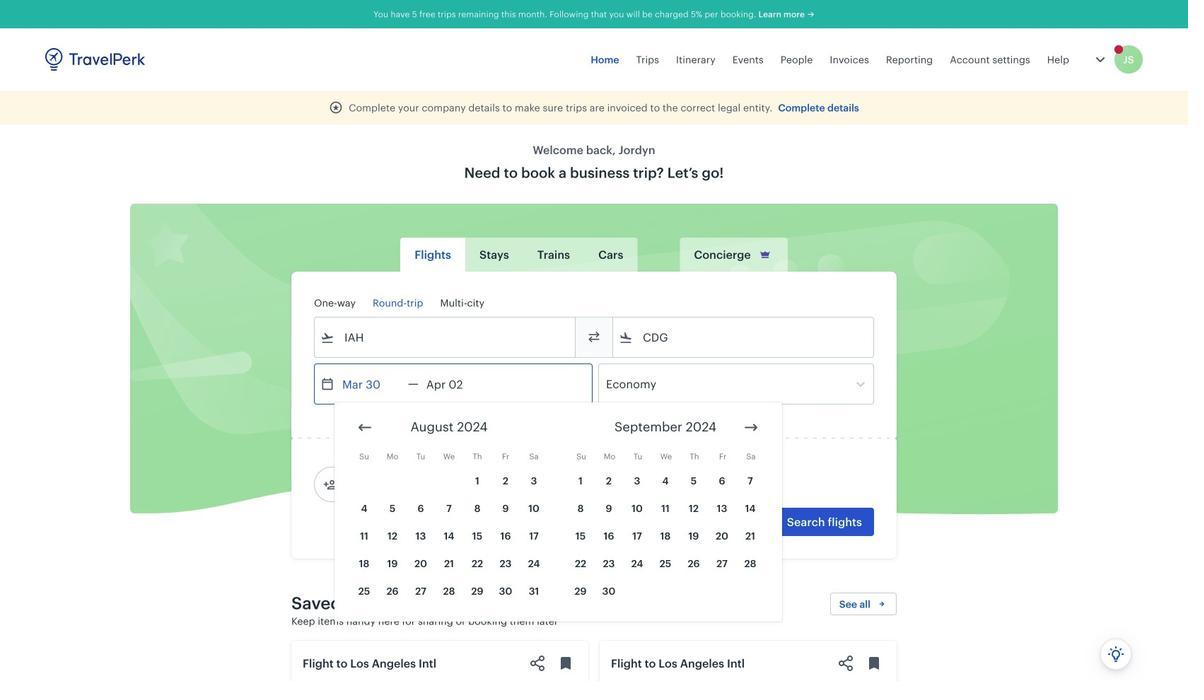Task type: vqa. For each thing, say whether or not it's contained in the screenshot.
Frontier Airlines icon
no



Task type: locate. For each thing, give the bounding box(es) containing it.
move backward to switch to the previous month. image
[[356, 419, 373, 436]]

From search field
[[335, 326, 557, 349]]

To search field
[[633, 326, 855, 349]]

Return text field
[[419, 364, 492, 404]]

Add first traveler search field
[[337, 473, 484, 496]]



Task type: describe. For each thing, give the bounding box(es) containing it.
Depart text field
[[335, 364, 408, 404]]

calendar application
[[335, 402, 1188, 622]]

move forward to switch to the next month. image
[[743, 419, 760, 436]]



